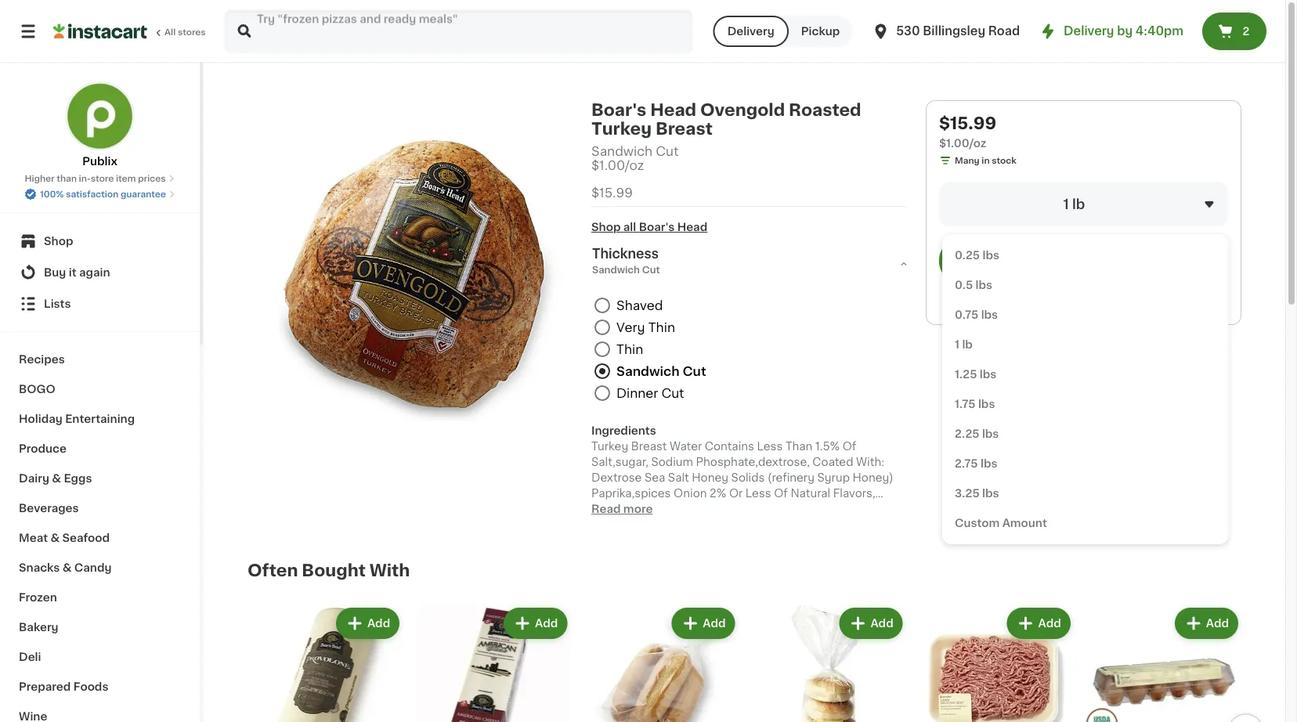 Task type: locate. For each thing, give the bounding box(es) containing it.
lbs for 2.25 lbs
[[982, 429, 999, 439]]

read more button
[[591, 502, 653, 517]]

turkey inside "boar's head ovengold roasted turkey breast"
[[591, 120, 652, 137]]

100% satisfaction guarantee
[[40, 190, 166, 199]]

lbs for 1.75 lbs
[[978, 399, 995, 410]]

lbs right the "1.25"
[[980, 369, 997, 380]]

very
[[617, 321, 645, 334]]

1 turkey from the top
[[591, 120, 652, 137]]

1.5%
[[815, 441, 840, 452]]

0 horizontal spatial 1
[[955, 339, 960, 350]]

1.75 lbs
[[955, 399, 995, 410]]

cut for sandwich cut $1.00/oz
[[656, 145, 679, 157]]

1 horizontal spatial delivery
[[1064, 25, 1114, 37]]

ingredients
[[591, 426, 656, 436]]

1 inside field
[[1064, 198, 1069, 211]]

with:
[[856, 457, 884, 468]]

0.25 lbs
[[955, 250, 1000, 261]]

1 horizontal spatial $1.00/oz
[[939, 138, 987, 149]]

0 vertical spatial thin
[[648, 321, 675, 334]]

turkey down boar's
[[591, 120, 652, 137]]

$1.00/oz inside sandwich cut $1.00/oz
[[591, 159, 644, 172]]

breast inside "boar's head ovengold roasted turkey breast"
[[656, 120, 713, 137]]

lbs right 3.25
[[982, 488, 999, 499]]

0 horizontal spatial $1.00/oz
[[591, 159, 644, 172]]

pickup button
[[789, 16, 853, 47]]

$1.00/oz
[[939, 138, 987, 149], [591, 159, 644, 172]]

delivery inside button
[[727, 26, 775, 37]]

0.75 lbs
[[955, 309, 998, 320]]

1 vertical spatial $15.99
[[591, 186, 633, 199]]

cut down head
[[656, 145, 679, 157]]

2 product group from the left
[[415, 605, 571, 722]]

2 vertical spatial &
[[62, 562, 72, 573]]

0 vertical spatial $1.00/oz
[[939, 138, 987, 149]]

1 vertical spatial $1.00/oz
[[591, 159, 644, 172]]

custom
[[955, 518, 1000, 529]]

lbs right '0.25'
[[983, 250, 1000, 261]]

1 vertical spatial cut
[[683, 365, 706, 378]]

delivery left pickup "button"
[[727, 26, 775, 37]]

recipes
[[19, 354, 65, 365]]

and
[[715, 504, 737, 515]]

boar's head ovengold roasted turkey breast image
[[260, 113, 573, 425]]

breast down head
[[656, 120, 713, 137]]

higher than in-store item prices
[[25, 174, 166, 183]]

1 horizontal spatial thin
[[648, 321, 675, 334]]

0.75
[[955, 309, 979, 320]]

higher
[[25, 174, 55, 183]]

0.5 lbs
[[955, 280, 993, 291]]

in-
[[79, 174, 91, 183]]

1 lb inside field
[[1064, 198, 1085, 211]]

sandwich cut
[[617, 365, 706, 378]]

solids
[[731, 473, 765, 483]]

flavors,
[[833, 488, 875, 499]]

$15.99 up many at top
[[939, 115, 997, 131]]

1 horizontal spatial of
[[774, 488, 788, 499]]

shop for shop
[[44, 236, 73, 247]]

& for dairy
[[52, 473, 61, 484]]

than
[[57, 174, 77, 183]]

None search field
[[224, 9, 693, 53]]

of down (refinery
[[774, 488, 788, 499]]

& inside 'link'
[[52, 473, 61, 484]]

0 horizontal spatial delivery
[[727, 26, 775, 37]]

0 horizontal spatial of
[[656, 504, 669, 515]]

often bought with
[[248, 562, 410, 579]]

dairy
[[19, 473, 49, 484]]

1 horizontal spatial 1 lb
[[1064, 198, 1085, 211]]

1 vertical spatial less
[[746, 488, 771, 499]]

lbs for 1.25 lbs
[[980, 369, 997, 380]]

$15.99 $1.00/oz
[[939, 115, 997, 149]]

0 vertical spatial &
[[52, 473, 61, 484]]

of right 1.5%
[[843, 441, 856, 452]]

1 vertical spatial sandwich
[[617, 365, 680, 378]]

product group
[[248, 605, 403, 722], [415, 605, 571, 722], [583, 605, 738, 722], [751, 605, 906, 722], [919, 605, 1074, 722], [1086, 605, 1242, 722]]

0 vertical spatial shop
[[591, 222, 621, 233]]

lbs for 0.25 lbs
[[983, 250, 1000, 261]]

0 vertical spatial turkey
[[591, 120, 652, 137]]

buy it again
[[44, 267, 110, 278]]

salt
[[668, 473, 689, 483]]

shaved
[[617, 299, 663, 312]]

candy
[[74, 562, 112, 573]]

delivery by 4:40pm link
[[1039, 22, 1184, 41]]

1 horizontal spatial shop
[[591, 222, 621, 233]]

&
[[52, 473, 61, 484], [50, 533, 60, 544], [62, 562, 72, 573]]

0 vertical spatial 1
[[1064, 198, 1069, 211]]

0 vertical spatial breast
[[656, 120, 713, 137]]

$1.00/oz up many at top
[[939, 138, 987, 149]]

lbs up save button
[[976, 280, 993, 291]]

shop up buy
[[44, 236, 73, 247]]

0 horizontal spatial thin
[[617, 343, 643, 356]]

all stores link
[[53, 9, 207, 53]]

snacks
[[19, 562, 60, 573]]

lbs right 1.75
[[978, 399, 995, 410]]

buy it again link
[[9, 257, 190, 288]]

2 vertical spatial cut
[[662, 387, 684, 400]]

& left eggs
[[52, 473, 61, 484]]

1 lb field
[[939, 183, 1228, 226]]

delivery inside delivery by 4:40pm link
[[1064, 25, 1114, 37]]

produce link
[[9, 434, 190, 464]]

0 horizontal spatial $15.99
[[591, 186, 633, 199]]

lbs right the 2.25
[[982, 429, 999, 439]]

cut inside sandwich cut $1.00/oz
[[656, 145, 679, 157]]

thin right very
[[648, 321, 675, 334]]

entertaining
[[65, 414, 135, 425]]

often
[[248, 562, 298, 579]]

3 product group from the left
[[583, 605, 738, 722]]

roasted
[[789, 101, 861, 118]]

delivery for delivery
[[727, 26, 775, 37]]

1 add from the left
[[367, 618, 390, 629]]

thin down very
[[617, 343, 643, 356]]

deli
[[19, 652, 41, 663]]

1 vertical spatial breast
[[631, 441, 667, 452]]

4 add from the left
[[871, 618, 894, 629]]

cut
[[656, 145, 679, 157], [683, 365, 706, 378], [662, 387, 684, 400]]

frozen link
[[9, 583, 190, 613]]

& left candy
[[62, 562, 72, 573]]

breast inside turkey breast water contains less than 1.5% of salt,sugar, sodium phosphate,dextrose, coated with: dextrose sea salt honey solids (refinery syrup honey) paprika,spices onion 2% or less of natural flavors, extractives of paprika and turmeric.
[[631, 441, 667, 452]]

3 add button from the left
[[673, 610, 734, 638]]

lbs
[[983, 250, 1000, 261], [976, 280, 993, 291], [981, 309, 998, 320], [980, 369, 997, 380], [978, 399, 995, 410], [982, 429, 999, 439], [981, 458, 998, 469], [982, 488, 999, 499]]

2 vertical spatial of
[[656, 504, 669, 515]]

1 vertical spatial 1
[[955, 339, 960, 350]]

meat & seafood
[[19, 533, 110, 544]]

turkey up salt,sugar,
[[591, 441, 628, 452]]

sandwich inside sandwich cut $1.00/oz
[[591, 145, 653, 157]]

2.25
[[955, 429, 980, 439]]

bakery link
[[9, 613, 190, 642]]

1 horizontal spatial $15.99
[[939, 115, 997, 131]]

1 vertical spatial lb
[[962, 339, 973, 350]]

2.25 lbs
[[955, 429, 999, 439]]

less up turmeric.
[[746, 488, 771, 499]]

publix link
[[65, 81, 134, 169]]

0 horizontal spatial shop
[[44, 236, 73, 247]]

holiday entertaining
[[19, 414, 135, 425]]

3.25
[[955, 488, 980, 499]]

list box
[[942, 234, 1229, 544]]

prepared
[[19, 682, 71, 693]]

1.25 lbs
[[955, 369, 997, 380]]

2 turkey from the top
[[591, 441, 628, 452]]

item badge image
[[1086, 709, 1118, 722]]

dairy & eggs
[[19, 473, 92, 484]]

less
[[757, 441, 783, 452], [746, 488, 771, 499]]

breast
[[656, 120, 713, 137], [631, 441, 667, 452]]

delivery left by
[[1064, 25, 1114, 37]]

0 vertical spatial lb
[[1072, 198, 1085, 211]]

lbs for 2.75 lbs
[[981, 458, 998, 469]]

1 lb
[[1064, 198, 1085, 211], [955, 339, 973, 350]]

1 vertical spatial turkey
[[591, 441, 628, 452]]

sandwich down boar's
[[591, 145, 653, 157]]

many in stock
[[955, 156, 1017, 165]]

snacks & candy
[[19, 562, 112, 573]]

0 vertical spatial sandwich
[[591, 145, 653, 157]]

delivery
[[1064, 25, 1114, 37], [727, 26, 775, 37]]

coated
[[813, 457, 854, 468]]

0 vertical spatial 1 lb
[[1064, 198, 1085, 211]]

& right meat at left bottom
[[50, 533, 60, 544]]

of right more
[[656, 504, 669, 515]]

1 horizontal spatial 1
[[1064, 198, 1069, 211]]

all
[[165, 28, 176, 36]]

6 product group from the left
[[1086, 605, 1242, 722]]

0 vertical spatial cut
[[656, 145, 679, 157]]

sandwich for sandwich cut $1.00/oz
[[591, 145, 653, 157]]

very thin
[[617, 321, 675, 334]]

holiday
[[19, 414, 62, 425]]

$1.00/oz down boar's
[[591, 159, 644, 172]]

0 vertical spatial of
[[843, 441, 856, 452]]

6 add button from the left
[[1176, 610, 1237, 638]]

sandwich up dinner cut
[[617, 365, 680, 378]]

0 horizontal spatial 1 lb
[[955, 339, 973, 350]]

less up phosphate,dextrose,
[[757, 441, 783, 452]]

1 horizontal spatial lb
[[1072, 198, 1085, 211]]

$15.99 up "all" at the top of the page
[[591, 186, 633, 199]]

0 vertical spatial less
[[757, 441, 783, 452]]

1 vertical spatial &
[[50, 533, 60, 544]]

dairy & eggs link
[[9, 464, 190, 494]]

cut down sandwich cut
[[662, 387, 684, 400]]

1 vertical spatial of
[[774, 488, 788, 499]]

shop left "all" at the top of the page
[[591, 222, 621, 233]]

prepared foods
[[19, 682, 108, 693]]

lbs right the 2.75
[[981, 458, 998, 469]]

lbs right '0.75'
[[981, 309, 998, 320]]

cut up dinner cut
[[683, 365, 706, 378]]

& inside "link"
[[50, 533, 60, 544]]

custom amount
[[955, 518, 1047, 529]]

0 horizontal spatial lb
[[962, 339, 973, 350]]

in
[[982, 156, 990, 165]]

2 horizontal spatial of
[[843, 441, 856, 452]]

breast up sodium
[[631, 441, 667, 452]]

0 vertical spatial $15.99
[[939, 115, 997, 131]]

6 add from the left
[[1206, 618, 1229, 629]]

1 vertical spatial thin
[[617, 343, 643, 356]]

1 vertical spatial shop
[[44, 236, 73, 247]]

snacks & candy link
[[9, 553, 190, 583]]



Task type: describe. For each thing, give the bounding box(es) containing it.
bogo link
[[9, 374, 190, 404]]

syrup
[[817, 473, 850, 483]]

road
[[988, 25, 1020, 37]]

& for meat
[[50, 533, 60, 544]]

turmeric.
[[740, 504, 792, 515]]

3 add from the left
[[703, 618, 726, 629]]

more
[[623, 504, 653, 515]]

0.5
[[955, 280, 973, 291]]

or
[[729, 488, 743, 499]]

4:40pm
[[1136, 25, 1184, 37]]

(refinery
[[768, 473, 815, 483]]

billingsley
[[923, 25, 986, 37]]

list box containing 0.25 lbs
[[942, 234, 1229, 544]]

1 vertical spatial 1 lb
[[955, 339, 973, 350]]

onion
[[674, 488, 707, 499]]

read
[[591, 504, 621, 515]]

phosphate,dextrose,
[[696, 457, 810, 468]]

100%
[[40, 190, 64, 199]]

dinner
[[617, 387, 658, 400]]

save
[[981, 300, 1008, 311]]

all
[[623, 222, 636, 233]]

guarantee
[[121, 190, 166, 199]]

4 add button from the left
[[841, 610, 901, 638]]

sea
[[645, 473, 665, 483]]

2 add from the left
[[535, 618, 558, 629]]

lists link
[[9, 288, 190, 320]]

service type group
[[713, 16, 853, 47]]

$15.99 for $15.99
[[591, 186, 633, 199]]

paprika
[[672, 504, 713, 515]]

sandwich cut $1.00/oz
[[591, 145, 679, 172]]

1 product group from the left
[[248, 605, 403, 722]]

ingredients button
[[591, 423, 907, 439]]

2.75 lbs
[[955, 458, 998, 469]]

lbs for 3.25 lbs
[[982, 488, 999, 499]]

boar's
[[639, 222, 675, 233]]

2 button
[[1202, 13, 1267, 50]]

beverages
[[19, 503, 79, 514]]

beverages link
[[9, 494, 190, 523]]

lb inside field
[[1072, 198, 1085, 211]]

stores
[[178, 28, 206, 36]]

$15.99 for $15.99 $1.00/oz
[[939, 115, 997, 131]]

sandwich for sandwich cut
[[617, 365, 680, 378]]

prices
[[138, 174, 166, 183]]

store
[[91, 174, 114, 183]]

extractives
[[591, 504, 653, 515]]

deli link
[[9, 642, 190, 672]]

boar's
[[591, 101, 647, 118]]

pickup
[[801, 26, 840, 37]]

2 add button from the left
[[505, 610, 566, 638]]

5 product group from the left
[[919, 605, 1074, 722]]

meat & seafood link
[[9, 523, 190, 553]]

item
[[116, 174, 136, 183]]

dextrose
[[591, 473, 642, 483]]

& for snacks
[[62, 562, 72, 573]]

contains
[[705, 441, 754, 452]]

eggs
[[64, 473, 92, 484]]

lbs for 0.75 lbs
[[981, 309, 998, 320]]

100% satisfaction guarantee button
[[24, 185, 175, 201]]

than
[[786, 441, 813, 452]]

with
[[370, 562, 410, 579]]

satisfaction
[[66, 190, 119, 199]]

1.75
[[955, 399, 976, 410]]

delivery button
[[713, 16, 789, 47]]

shop for shop all boar's head
[[591, 222, 621, 233]]

sodium
[[651, 457, 693, 468]]

530
[[896, 25, 920, 37]]

lbs for 0.5 lbs
[[976, 280, 993, 291]]

read more
[[591, 504, 653, 515]]

publix logo image
[[65, 81, 134, 150]]

paprika,spices
[[591, 488, 671, 499]]

stock
[[992, 156, 1017, 165]]

cut for dinner cut
[[662, 387, 684, 400]]

higher than in-store item prices link
[[25, 172, 175, 185]]

item carousel region
[[248, 599, 1264, 722]]

honey
[[692, 473, 729, 483]]

it
[[69, 267, 76, 278]]

water
[[670, 441, 702, 452]]

seafood
[[62, 533, 110, 544]]

natural
[[791, 488, 831, 499]]

1 add button from the left
[[338, 610, 398, 638]]

ovengold
[[700, 101, 785, 118]]

2.75
[[955, 458, 978, 469]]

2%
[[710, 488, 726, 499]]

bought
[[302, 562, 366, 579]]

Search field
[[226, 11, 691, 52]]

5 add from the left
[[1038, 618, 1061, 629]]

delivery for delivery by 4:40pm
[[1064, 25, 1114, 37]]

turkey inside turkey breast water contains less than 1.5% of salt,sugar, sodium phosphate,dextrose, coated with: dextrose sea salt honey solids (refinery syrup honey) paprika,spices onion 2% or less of natural flavors, extractives of paprika and turmeric.
[[591, 441, 628, 452]]

530 billingsley road
[[896, 25, 1020, 37]]

honey)
[[853, 473, 894, 483]]

3.25 lbs
[[955, 488, 999, 499]]

by
[[1117, 25, 1133, 37]]

5 add button from the left
[[1009, 610, 1069, 638]]

meat
[[19, 533, 48, 544]]

instacart logo image
[[53, 22, 147, 41]]

4 product group from the left
[[751, 605, 906, 722]]

many
[[955, 156, 980, 165]]

cut for sandwich cut
[[683, 365, 706, 378]]

lists
[[44, 298, 71, 309]]

delivery by 4:40pm
[[1064, 25, 1184, 37]]

shop all boar's head
[[591, 222, 708, 233]]

$1.00/oz inside '$15.99 $1.00/oz'
[[939, 138, 987, 149]]

2
[[1243, 26, 1250, 37]]



Task type: vqa. For each thing, say whether or not it's contained in the screenshot.
Of
yes



